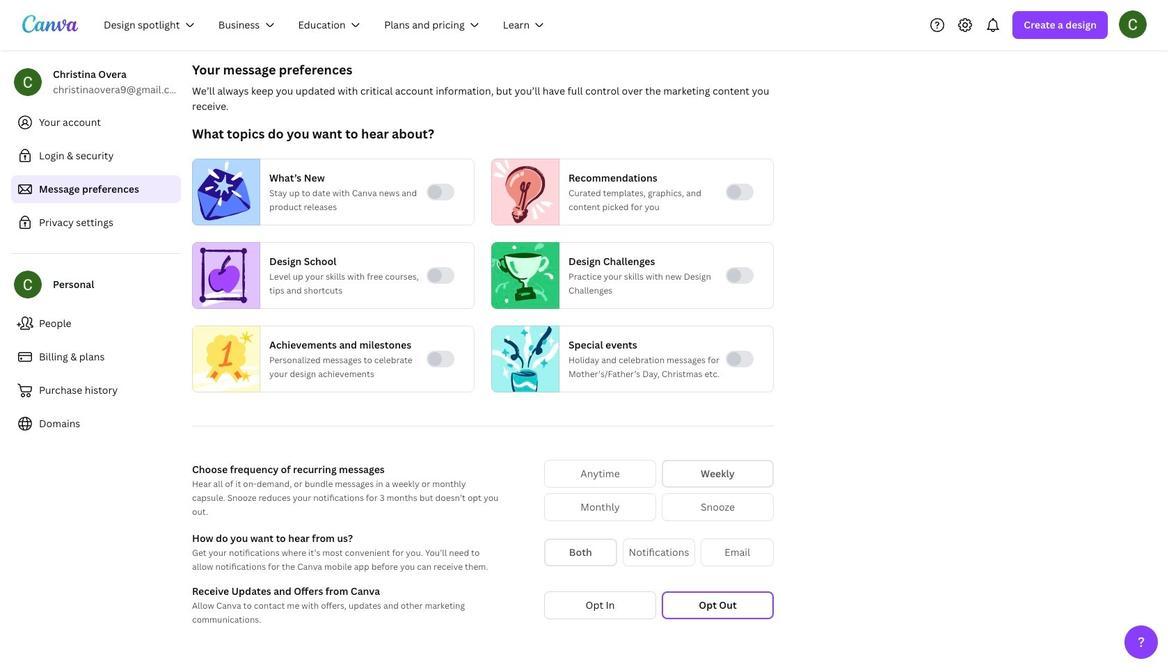 Task type: vqa. For each thing, say whether or not it's contained in the screenshot.
Top level navigation "element"
yes



Task type: locate. For each thing, give the bounding box(es) containing it.
christina overa image
[[1119, 10, 1147, 38]]

None button
[[544, 460, 656, 488], [662, 460, 774, 488], [544, 493, 656, 521], [662, 493, 774, 521], [544, 539, 617, 567], [623, 539, 696, 567], [701, 539, 774, 567], [544, 592, 656, 619], [662, 592, 774, 619], [544, 460, 656, 488], [662, 460, 774, 488], [544, 493, 656, 521], [662, 493, 774, 521], [544, 539, 617, 567], [623, 539, 696, 567], [701, 539, 774, 567], [544, 592, 656, 619], [662, 592, 774, 619]]

top level navigation element
[[95, 11, 559, 39]]

topic image
[[193, 159, 254, 226], [492, 159, 553, 226], [193, 242, 254, 309], [492, 242, 553, 309], [193, 323, 260, 396], [492, 323, 559, 396]]



